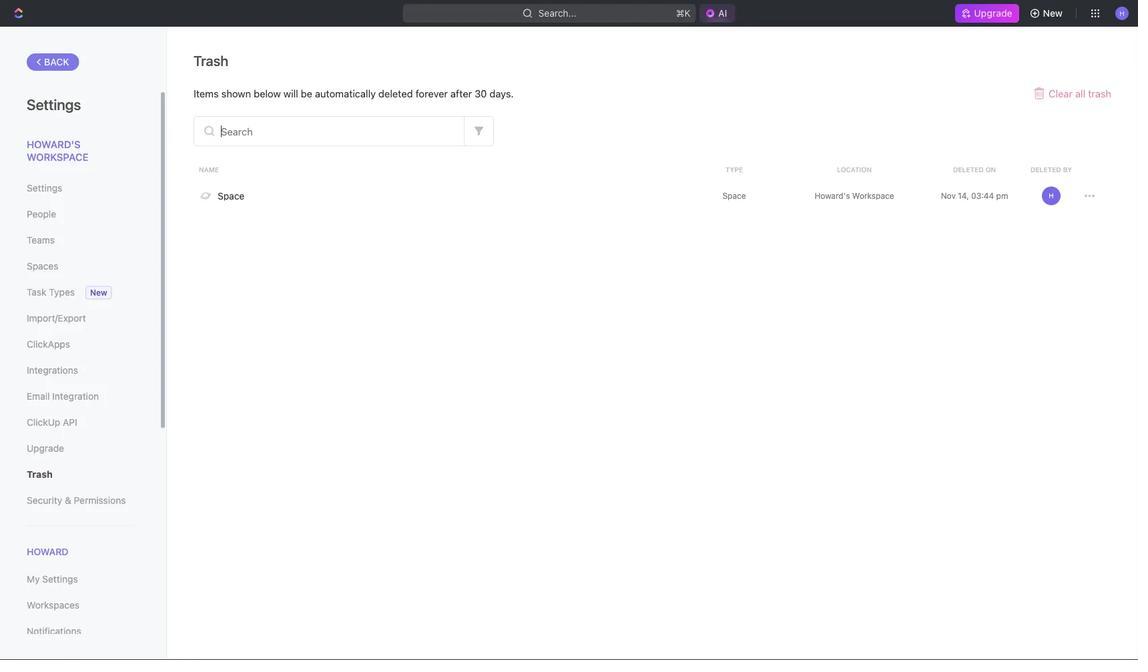 Task type: describe. For each thing, give the bounding box(es) containing it.
new inside 'settings' element
[[90, 288, 107, 298]]

clear
[[1049, 87, 1073, 99]]

email
[[27, 391, 50, 402]]

dropdown menu image
[[1085, 191, 1095, 201]]

workspaces
[[27, 600, 80, 611]]

0 vertical spatial settings
[[27, 95, 81, 113]]

back link
[[27, 53, 79, 71]]

below
[[254, 87, 281, 99]]

on
[[986, 166, 996, 173]]

howard's workspace inside 'settings' element
[[27, 138, 88, 163]]

permissions
[[74, 495, 126, 506]]

clickapps
[[27, 339, 70, 350]]

14,
[[958, 191, 969, 201]]

ai button
[[700, 4, 735, 23]]

import/export
[[27, 313, 86, 324]]

1 horizontal spatial howard's
[[815, 191, 850, 201]]

deleted for deleted on
[[954, 166, 984, 173]]

all
[[1076, 87, 1086, 99]]

import/export link
[[27, 307, 133, 330]]

integration
[[52, 391, 99, 402]]

back
[[44, 56, 69, 67]]

api
[[63, 417, 77, 428]]

security
[[27, 495, 62, 506]]

email integration link
[[27, 385, 133, 408]]

notifications
[[27, 626, 81, 637]]

name
[[199, 166, 219, 173]]

trash inside trash link
[[27, 469, 53, 480]]

ai
[[718, 8, 727, 19]]

settings link
[[27, 177, 133, 200]]

security & permissions link
[[27, 489, 133, 512]]

items shown below will be automatically deleted forever after 30 days.
[[194, 87, 514, 99]]

security & permissions
[[27, 495, 126, 506]]

people link
[[27, 203, 133, 226]]

will
[[284, 87, 298, 99]]

task
[[27, 287, 46, 298]]

deleted by
[[1031, 166, 1073, 173]]

deleted on
[[954, 166, 996, 173]]

0 vertical spatial upgrade
[[975, 8, 1013, 19]]

clickup
[[27, 417, 60, 428]]

howard's inside 'settings' element
[[27, 138, 81, 150]]



Task type: vqa. For each thing, say whether or not it's contained in the screenshot.
Google Slides
no



Task type: locate. For each thing, give the bounding box(es) containing it.
clear all trash
[[1049, 87, 1112, 99]]

deleted left by at the right top of page
[[1031, 166, 1062, 173]]

new inside button
[[1043, 8, 1063, 19]]

1 vertical spatial upgrade
[[27, 443, 64, 454]]

trash up "security"
[[27, 469, 53, 480]]

settings up people
[[27, 183, 62, 194]]

1 vertical spatial trash
[[27, 469, 53, 480]]

1 horizontal spatial upgrade link
[[956, 4, 1019, 23]]

03:44
[[972, 191, 994, 201]]

&
[[65, 495, 71, 506]]

settings inside settings link
[[27, 183, 62, 194]]

h inside dropdown button
[[1120, 9, 1125, 17]]

0 horizontal spatial space
[[218, 190, 245, 201]]

clickapps link
[[27, 333, 133, 356]]

30
[[475, 87, 487, 99]]

0 horizontal spatial deleted
[[954, 166, 984, 173]]

types
[[49, 287, 75, 298]]

space
[[218, 190, 245, 201], [723, 191, 746, 201]]

spaces link
[[27, 255, 133, 278]]

2 deleted from the left
[[1031, 166, 1062, 173]]

upgrade link
[[956, 4, 1019, 23], [27, 437, 133, 460]]

location
[[837, 166, 872, 173]]

0 horizontal spatial workspace
[[27, 151, 88, 163]]

deleted left on
[[954, 166, 984, 173]]

0 vertical spatial h
[[1120, 9, 1125, 17]]

my settings
[[27, 574, 78, 585]]

workspace down 'location'
[[853, 191, 895, 201]]

people
[[27, 209, 56, 220]]

settings element
[[0, 27, 167, 660]]

workspace up settings link
[[27, 151, 88, 163]]

integrations
[[27, 365, 78, 376]]

spaces
[[27, 261, 58, 272]]

trash
[[194, 52, 228, 69], [27, 469, 53, 480]]

deleted
[[954, 166, 984, 173], [1031, 166, 1062, 173]]

1 vertical spatial howard's
[[815, 191, 850, 201]]

new
[[1043, 8, 1063, 19], [90, 288, 107, 298]]

automatically
[[315, 87, 376, 99]]

task types
[[27, 287, 75, 298]]

0 vertical spatial trash
[[194, 52, 228, 69]]

forever
[[416, 87, 448, 99]]

1 vertical spatial settings
[[27, 183, 62, 194]]

1 horizontal spatial new
[[1043, 8, 1063, 19]]

workspaces link
[[27, 594, 133, 617]]

upgrade link up trash link
[[27, 437, 133, 460]]

0 horizontal spatial howard's
[[27, 138, 81, 150]]

upgrade link left new button
[[956, 4, 1019, 23]]

shown
[[221, 87, 251, 99]]

settings
[[27, 95, 81, 113], [27, 183, 62, 194], [42, 574, 78, 585]]

upgrade down clickup
[[27, 443, 64, 454]]

0 vertical spatial howard's
[[27, 138, 81, 150]]

0 horizontal spatial upgrade link
[[27, 437, 133, 460]]

after
[[451, 87, 472, 99]]

space down name
[[218, 190, 245, 201]]

0 vertical spatial howard's workspace
[[27, 138, 88, 163]]

0 horizontal spatial new
[[90, 288, 107, 298]]

0 horizontal spatial howard's workspace
[[27, 138, 88, 163]]

settings down 'back' link
[[27, 95, 81, 113]]

pm
[[997, 191, 1009, 201]]

1 horizontal spatial workspace
[[853, 191, 895, 201]]

by
[[1064, 166, 1073, 173]]

settings right my
[[42, 574, 78, 585]]

settings inside my settings link
[[42, 574, 78, 585]]

h button
[[1112, 3, 1133, 24]]

1 deleted from the left
[[954, 166, 984, 173]]

teams
[[27, 235, 55, 246]]

upgrade
[[975, 8, 1013, 19], [27, 443, 64, 454]]

1 vertical spatial h
[[1049, 192, 1054, 200]]

clickup api
[[27, 417, 77, 428]]

0 vertical spatial upgrade link
[[956, 4, 1019, 23]]

clickup api link
[[27, 411, 133, 434]]

howard's workspace up settings link
[[27, 138, 88, 163]]

deleted for deleted by
[[1031, 166, 1062, 173]]

h
[[1120, 9, 1125, 17], [1049, 192, 1054, 200]]

howard
[[27, 547, 68, 558]]

0 horizontal spatial trash
[[27, 469, 53, 480]]

type
[[726, 166, 743, 173]]

space down type
[[723, 191, 746, 201]]

integrations link
[[27, 359, 133, 382]]

search...
[[539, 8, 577, 19]]

days.
[[490, 87, 514, 99]]

1 vertical spatial upgrade link
[[27, 437, 133, 460]]

howard's down 'location'
[[815, 191, 850, 201]]

workspace inside 'settings' element
[[27, 151, 88, 163]]

items
[[194, 87, 219, 99]]

my settings link
[[27, 568, 133, 591]]

upgrade left new button
[[975, 8, 1013, 19]]

0 horizontal spatial h
[[1049, 192, 1054, 200]]

email integration
[[27, 391, 99, 402]]

Search text field
[[194, 117, 464, 146]]

1 horizontal spatial space
[[723, 191, 746, 201]]

⌘k
[[677, 8, 691, 19]]

0 horizontal spatial upgrade
[[27, 443, 64, 454]]

1 horizontal spatial upgrade
[[975, 8, 1013, 19]]

howard's workspace
[[27, 138, 88, 163], [815, 191, 895, 201]]

workspace
[[27, 151, 88, 163], [853, 191, 895, 201]]

howard's workspace down 'location'
[[815, 191, 895, 201]]

1 horizontal spatial howard's workspace
[[815, 191, 895, 201]]

trash link
[[27, 463, 133, 486]]

1 vertical spatial new
[[90, 288, 107, 298]]

1 horizontal spatial h
[[1120, 9, 1125, 17]]

upgrade inside 'settings' element
[[27, 443, 64, 454]]

trash up items
[[194, 52, 228, 69]]

my
[[27, 574, 40, 585]]

nov 14, 03:44 pm
[[941, 191, 1009, 201]]

deleted
[[379, 87, 413, 99]]

1 vertical spatial workspace
[[853, 191, 895, 201]]

be
[[301, 87, 312, 99]]

2 vertical spatial settings
[[42, 574, 78, 585]]

trash
[[1089, 87, 1112, 99]]

nov
[[941, 191, 956, 201]]

howard's up settings link
[[27, 138, 81, 150]]

1 vertical spatial howard's workspace
[[815, 191, 895, 201]]

howard's
[[27, 138, 81, 150], [815, 191, 850, 201]]

0 vertical spatial workspace
[[27, 151, 88, 163]]

notifications link
[[27, 621, 133, 643]]

teams link
[[27, 229, 133, 252]]

0 vertical spatial new
[[1043, 8, 1063, 19]]

new button
[[1025, 3, 1071, 24]]

1 horizontal spatial deleted
[[1031, 166, 1062, 173]]

1 horizontal spatial trash
[[194, 52, 228, 69]]



